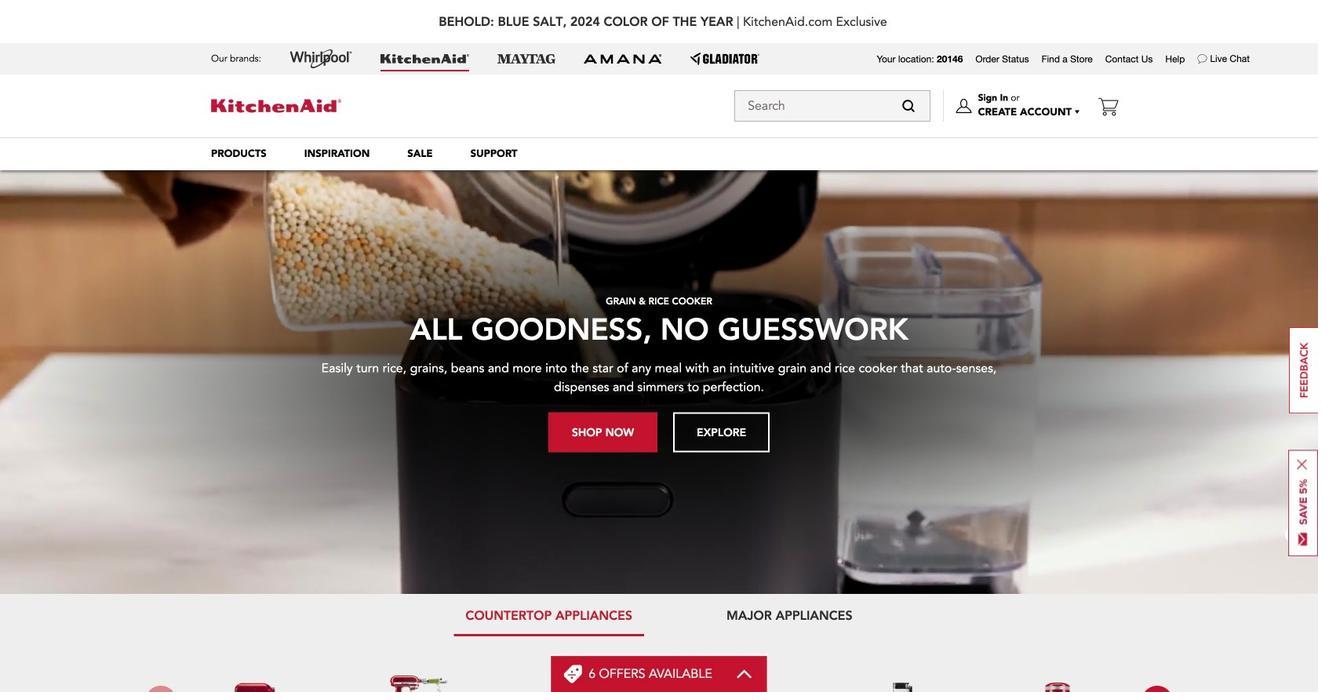 Task type: describe. For each thing, give the bounding box(es) containing it.
explore coffee collection. image
[[1030, 681, 1093, 692]]

0 horizontal spatial kitchenaid image
[[211, 99, 341, 112]]

1 horizontal spatial kitchenaid image
[[381, 54, 469, 64]]

support element
[[471, 147, 518, 161]]

site feedback image
[[1289, 327, 1319, 414]]

explore stand mixer attachments. image
[[387, 668, 449, 692]]

close image
[[1297, 459, 1308, 470]]

amana image
[[584, 53, 662, 64]]

whirlpool image
[[290, 49, 352, 68]]



Task type: locate. For each thing, give the bounding box(es) containing it.
1 vertical spatial kitchenaid image
[[211, 99, 341, 112]]

Search search field
[[735, 90, 931, 122]]

maytag image
[[498, 54, 556, 64]]

sale element
[[408, 147, 433, 161]]

explore stand mixers. image
[[226, 681, 288, 692]]

tab list
[[192, 594, 1126, 636]]

products element
[[211, 147, 267, 161]]

gladiator_grey image
[[691, 53, 760, 65]]

kitchenaid image
[[381, 54, 469, 64], [211, 99, 341, 112]]

explore food processors. image
[[708, 681, 771, 692]]

a set of three kitchenaid go™ cordless appliances. image
[[547, 669, 610, 692]]

explore blenders. image
[[869, 681, 932, 692]]

0 vertical spatial kitchenaid image
[[381, 54, 469, 64]]

pause image
[[1286, 527, 1303, 544]]

menu
[[192, 137, 1126, 170]]

inspiration element
[[304, 147, 370, 161]]



Task type: vqa. For each thing, say whether or not it's contained in the screenshot.
the top 'kitchenaid' image
yes



